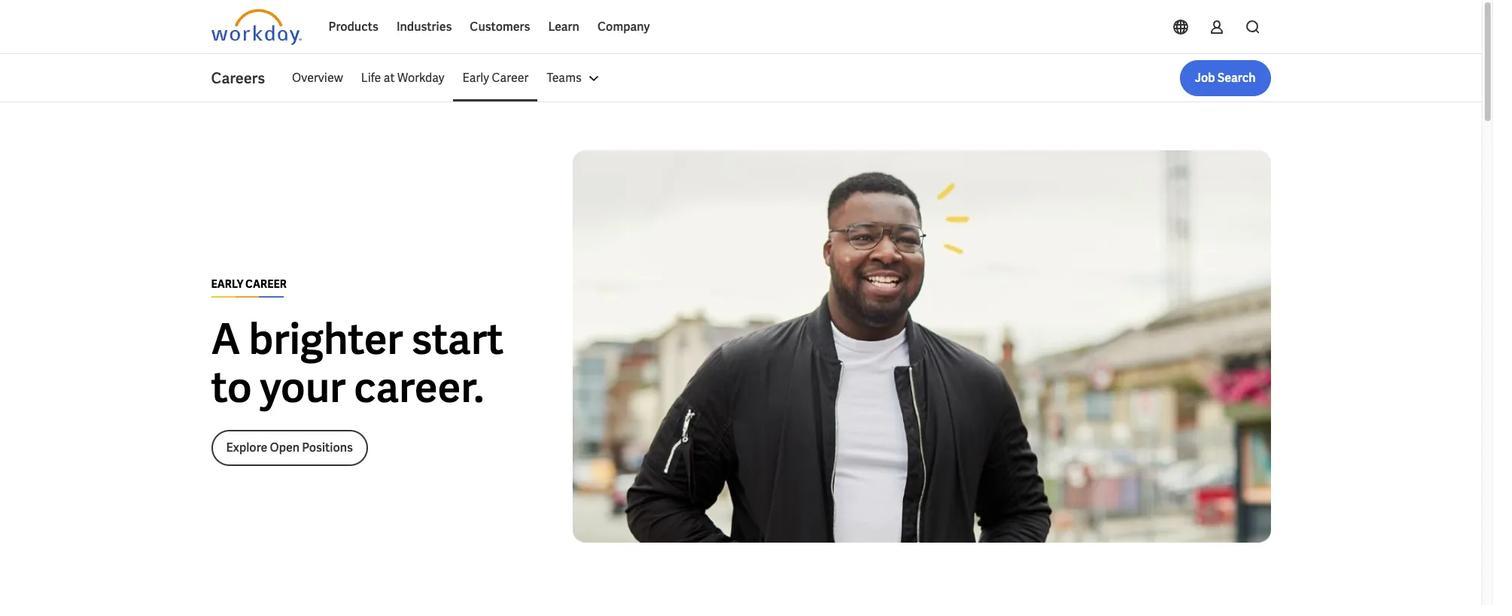 Task type: locate. For each thing, give the bounding box(es) containing it.
early career link
[[453, 60, 538, 96]]

menu
[[283, 60, 612, 96]]

life
[[361, 70, 381, 86]]

job search link
[[1180, 60, 1271, 96]]

early
[[211, 277, 243, 291]]

overview link
[[283, 60, 352, 96]]

list
[[283, 60, 1271, 96]]

job search
[[1195, 70, 1256, 86]]

company
[[598, 19, 650, 35]]

industries button
[[387, 9, 461, 45]]

positions
[[302, 440, 353, 456]]

careers
[[211, 68, 265, 88]]

career
[[492, 70, 529, 86]]

learn button
[[539, 9, 588, 45]]

list containing overview
[[283, 60, 1271, 96]]

early career
[[462, 70, 529, 86]]

your
[[260, 360, 346, 415]]

career.
[[354, 360, 484, 415]]

early
[[462, 70, 489, 86]]

careers link
[[211, 68, 283, 89]]



Task type: describe. For each thing, give the bounding box(es) containing it.
learn
[[548, 19, 579, 35]]

go to the homepage image
[[211, 9, 301, 45]]

a brighter start to your career.
[[211, 312, 503, 415]]

at
[[384, 70, 395, 86]]

start
[[411, 312, 503, 367]]

early career
[[211, 277, 287, 291]]

job
[[1195, 70, 1215, 86]]

teams
[[547, 70, 582, 86]]

products
[[328, 19, 378, 35]]

overview
[[292, 70, 343, 86]]

teams button
[[538, 60, 612, 96]]

customers
[[470, 19, 530, 35]]

open
[[270, 440, 300, 456]]

industries
[[397, 19, 452, 35]]

life at workday
[[361, 70, 444, 86]]

menu containing overview
[[283, 60, 612, 96]]

career
[[245, 277, 287, 291]]

workday
[[397, 70, 444, 86]]

life at workday - workday careers image
[[572, 151, 1271, 544]]

a
[[211, 312, 240, 367]]

brighter
[[249, 312, 403, 367]]

explore open positions link
[[211, 430, 368, 466]]

explore
[[226, 440, 267, 456]]

to
[[211, 360, 252, 415]]

products button
[[319, 9, 387, 45]]

search
[[1217, 70, 1256, 86]]

life at workday link
[[352, 60, 453, 96]]

customers button
[[461, 9, 539, 45]]

company button
[[588, 9, 659, 45]]

explore open positions
[[226, 440, 353, 456]]



Task type: vqa. For each thing, say whether or not it's contained in the screenshot.
Job Search link
yes



